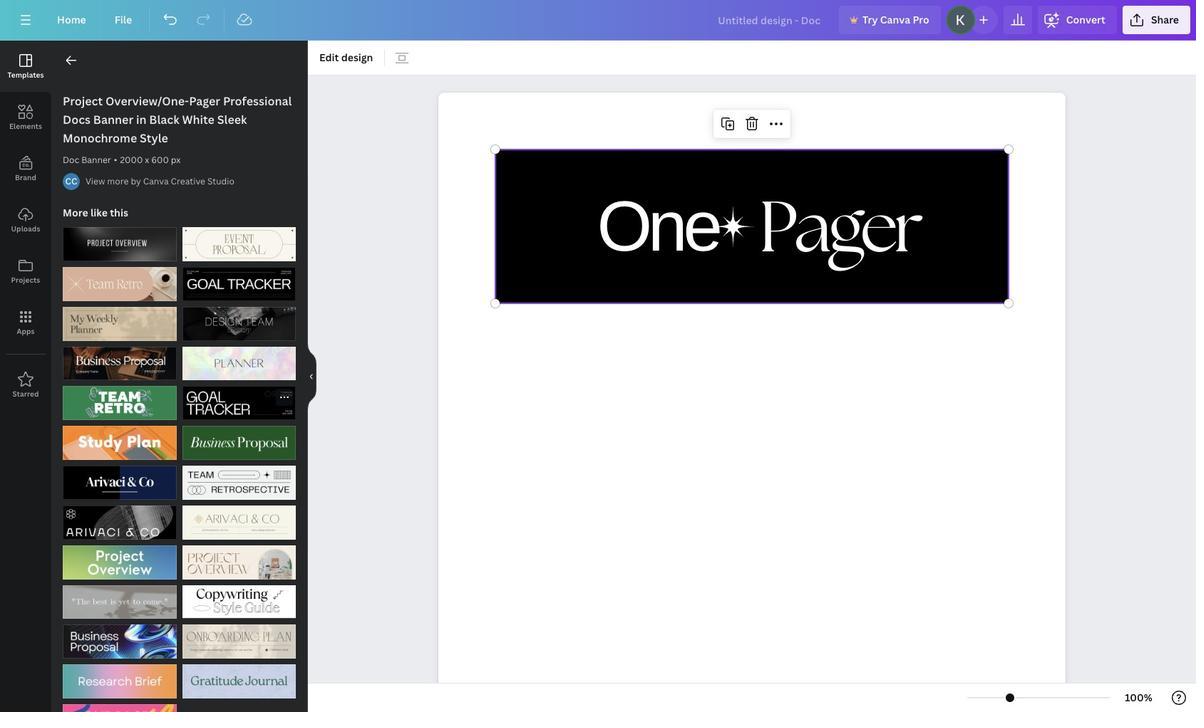 Task type: describe. For each thing, give the bounding box(es) containing it.
canva inside button
[[143, 175, 169, 188]]

more like this
[[63, 206, 128, 220]]

Design title text field
[[707, 6, 833, 34]]

copywriting style guide docs banner in black and white editorial style group
[[182, 577, 296, 620]]

by
[[131, 175, 141, 188]]

edit design
[[319, 51, 373, 64]]

templates
[[7, 70, 44, 80]]

research brief docs banner in orange teal pink soft pastels style image
[[63, 665, 176, 699]]

studio
[[207, 175, 234, 188]]

doc
[[63, 154, 79, 166]]

100% button
[[1116, 687, 1162, 710]]

copywriting style guide docs banner in black and white editorial style image
[[182, 586, 296, 620]]

team retro professional docs banner in green pastel purple playful abstract style image
[[63, 387, 176, 421]]

letterhead professional docs banner in beige mustard dark brown warm classic style group
[[182, 498, 296, 540]]

team retro professional docs banner in salmon tan warm classic style image
[[63, 267, 176, 301]]

black
[[149, 112, 179, 128]]

goal tracker personal docs banner in black white sleek monochrome style group for team retro professional docs banner in green pastel purple playful abstract style image
[[182, 387, 296, 421]]

event/business proposal professional docs banner in beige dark brown warm classic style group
[[182, 219, 296, 262]]

project overview docs banner in light green blue vibrant professional style image
[[63, 546, 176, 580]]

white holographic background planner docs banner group
[[182, 338, 296, 381]]

event/business proposal professional docs banner in green white traditional corporate style image
[[182, 426, 296, 461]]

elements button
[[0, 92, 51, 143]]

canva creative studio element
[[63, 173, 80, 190]]

pager inside project overview/one-pager professional docs banner in black white sleek monochrome style
[[189, 93, 220, 109]]

goal tracker personal docs banner in black white sleek monochrome style image for 'goal tracker personal docs banner in black white sleek monochrome style' "group" related to "team retro professional docs banner in salmon tan warm classic style" image
[[182, 267, 296, 301]]

project overview/one-pager professional docs banner in black white sleek monochrome style
[[63, 93, 292, 146]]

share
[[1151, 13, 1179, 26]]

starred
[[12, 389, 39, 399]]

event/business proposal professional docs banner in dark brown white photocentric style image
[[63, 347, 176, 381]]

project overview/one-pager professional docs banner in pink dark blue yellow playful abstract style image
[[63, 705, 176, 713]]

onboarding plan professional docs banner in beige ash grey warm classic style group
[[182, 617, 296, 660]]

planner personal docs banner in tan ash grey warm classic style group
[[63, 299, 176, 341]]

letterhead professional docs banner in black dark blue traditional corporate style group
[[63, 458, 176, 500]]

600
[[151, 154, 169, 166]]

canva creative studio image
[[63, 173, 80, 190]]

hide image
[[307, 343, 317, 411]]

home link
[[46, 6, 98, 34]]

design team glossary docs banner in black and white editorial style group
[[182, 299, 296, 341]]

docs
[[63, 112, 91, 128]]

brand button
[[0, 143, 51, 195]]

like
[[90, 206, 108, 220]]

2000 x 600 px
[[120, 154, 181, 166]]

goal tracker personal docs banner in black white sleek monochrome style group for "team retro professional docs banner in salmon tan warm classic style" image
[[182, 259, 296, 301]]

gratitude journal docs banner in light blue green vibrant professional style image
[[182, 665, 296, 699]]

team retro professional docs banner in grey black sleek monochrome style image
[[182, 466, 296, 500]]

research brief docs banner in orange teal pink soft pastels style group
[[63, 657, 176, 699]]

px
[[171, 154, 181, 166]]

none text field containing pager
[[438, 93, 1066, 713]]

sleek
[[217, 112, 247, 128]]

try canva pro
[[863, 13, 930, 26]]

planner personal docs banner in tan ash grey warm classic style image
[[63, 307, 176, 341]]

study plan docs banner in bright orange white vibrant professional style group
[[63, 418, 176, 461]]

white holographic background planner docs banner image
[[182, 347, 296, 381]]

letterhead professional docs banner in black white sleek monochrome style group
[[63, 498, 176, 540]]

interview preparations docs banner in beige black and white classic professional style image
[[63, 586, 176, 620]]

event/business proposal professional docs banner in black dark blue dark tech style group
[[63, 617, 176, 660]]

convert
[[1066, 13, 1106, 26]]

file button
[[103, 6, 143, 34]]

overview/one-
[[105, 93, 189, 109]]

letterhead professional docs banner in black dark blue traditional corporate style image
[[63, 466, 176, 500]]

x
[[145, 154, 149, 166]]

team retro professional docs banner in salmon tan warm classic style group
[[63, 259, 176, 301]]

apps
[[17, 327, 35, 337]]

team retro professional docs banner in grey black sleek monochrome style group
[[182, 458, 296, 500]]

gratitude journal docs banner in light blue green vibrant professional style group
[[182, 657, 296, 699]]



Task type: vqa. For each thing, say whether or not it's contained in the screenshot.
More
yes



Task type: locate. For each thing, give the bounding box(es) containing it.
goal tracker personal docs banner in black white sleek monochrome style group down white holographic background planner docs banner image
[[182, 387, 296, 421]]

1 vertical spatial canva
[[143, 175, 169, 188]]

project overview/one-pager professional docs banner in pink dark blue yellow playful abstract style group
[[63, 697, 176, 713]]

goal tracker personal docs banner in black white sleek monochrome style image down white holographic background planner docs banner image
[[182, 387, 296, 421]]

goal tracker personal docs banner in black white sleek monochrome style image for 'goal tracker personal docs banner in black white sleek monochrome style' "group" for team retro professional docs banner in green pastel purple playful abstract style image
[[182, 387, 296, 421]]

0 vertical spatial goal tracker personal docs banner in black white sleek monochrome style group
[[182, 259, 296, 301]]

1 vertical spatial goal tracker personal docs banner in black white sleek monochrome style group
[[182, 387, 296, 421]]

1 horizontal spatial pager
[[759, 188, 920, 268]]

1 vertical spatial banner
[[81, 154, 111, 166]]

uploads
[[11, 224, 40, 234]]

canva inside button
[[880, 13, 910, 26]]

event/business proposal professional docs banner in dark brown white photocentric style group
[[63, 338, 176, 381]]

pro
[[913, 13, 930, 26]]

side panel tab list
[[0, 41, 51, 411]]

onboarding plan professional docs banner in beige ash grey warm classic style image
[[182, 626, 296, 660]]

0 horizontal spatial canva
[[143, 175, 169, 188]]

style
[[140, 130, 168, 146]]

professional
[[223, 93, 292, 109]]

goal tracker personal docs banner in black white sleek monochrome style image
[[182, 267, 296, 301], [182, 387, 296, 421]]

design team glossary docs banner in black and white editorial style image
[[182, 307, 296, 341]]

1 horizontal spatial canva
[[880, 13, 910, 26]]

view
[[86, 175, 105, 188]]

one
[[597, 187, 719, 266]]

edit
[[319, 51, 339, 64]]

canva
[[880, 13, 910, 26], [143, 175, 169, 188]]

projects button
[[0, 246, 51, 297]]

0 vertical spatial pager
[[189, 93, 220, 109]]

1 vertical spatial pager
[[759, 188, 920, 268]]

white
[[182, 112, 215, 128]]

more
[[107, 175, 129, 188]]

project
[[63, 93, 103, 109]]

share button
[[1123, 6, 1191, 34]]

pager
[[189, 93, 220, 109], [759, 188, 920, 268]]

starred button
[[0, 360, 51, 411]]

project overview docs banner in light green blue vibrant professional style group
[[63, 537, 176, 580]]

None text field
[[438, 93, 1066, 713]]

banner inside project overview/one-pager professional docs banner in black white sleek monochrome style
[[93, 112, 133, 128]]

goal tracker personal docs banner in black white sleek monochrome style group
[[182, 259, 296, 301], [182, 387, 296, 421]]

banner
[[93, 112, 133, 128], [81, 154, 111, 166]]

main menu bar
[[0, 0, 1196, 41]]

apps button
[[0, 297, 51, 349]]

creative
[[171, 175, 205, 188]]

1 goal tracker personal docs banner in black white sleek monochrome style group from the top
[[182, 259, 296, 301]]

brand
[[15, 173, 36, 183]]

view more by canva creative studio
[[86, 175, 234, 188]]

templates button
[[0, 41, 51, 92]]

black clean and minimalist project overview docs banner group
[[63, 219, 176, 262]]

100%
[[1125, 692, 1153, 705]]

canva right 'try'
[[880, 13, 910, 26]]

2 goal tracker personal docs banner in black white sleek monochrome style group from the top
[[182, 387, 296, 421]]

view more by canva creative studio button
[[86, 175, 234, 189]]

monochrome
[[63, 130, 137, 146]]

team retro professional docs banner in green pastel purple playful abstract style group
[[63, 378, 176, 421]]

goal tracker personal docs banner in black white sleek monochrome style image up design team glossary docs banner in black and white editorial style image
[[182, 267, 296, 301]]

letterhead professional docs banner in beige mustard dark brown warm classic style image
[[182, 506, 296, 540]]

event/business proposal professional docs banner in black dark blue dark tech style image
[[63, 626, 176, 660]]

0 horizontal spatial pager
[[189, 93, 220, 109]]

1 vertical spatial goal tracker personal docs banner in black white sleek monochrome style image
[[182, 387, 296, 421]]

try canva pro button
[[839, 6, 941, 34]]

banner up monochrome
[[93, 112, 133, 128]]

black clean and minimalist project overview docs banner image
[[63, 227, 176, 262]]

edit design button
[[314, 46, 379, 69]]

home
[[57, 13, 86, 26]]

1 goal tracker personal docs banner in black white sleek monochrome style image from the top
[[182, 267, 296, 301]]

2 goal tracker personal docs banner in black white sleek monochrome style image from the top
[[182, 387, 296, 421]]

design
[[341, 51, 373, 64]]

interview preparations docs banner in beige black and white classic professional style group
[[63, 577, 176, 620]]

2000
[[120, 154, 143, 166]]

study plan docs banner in bright orange white vibrant professional style image
[[63, 426, 176, 461]]

this
[[110, 206, 128, 220]]

convert button
[[1038, 6, 1117, 34]]

uploads button
[[0, 195, 51, 246]]

0 vertical spatial banner
[[93, 112, 133, 128]]

canva right by
[[143, 175, 169, 188]]

0 vertical spatial canva
[[880, 13, 910, 26]]

try
[[863, 13, 878, 26]]

project overview/one-pager professional docs banner in beige brown warm classic style image
[[182, 546, 296, 580]]

letterhead professional docs banner in black white sleek monochrome style image
[[63, 506, 176, 540]]

event/business proposal professional docs banner in beige dark brown warm classic style image
[[182, 227, 296, 262]]

in
[[136, 112, 147, 128]]

more
[[63, 206, 88, 220]]

projects
[[11, 275, 40, 285]]

event/business proposal professional docs banner in green white traditional corporate style group
[[182, 418, 296, 461]]

file
[[115, 13, 132, 26]]

0 vertical spatial goal tracker personal docs banner in black white sleek monochrome style image
[[182, 267, 296, 301]]

project overview/one-pager professional docs banner in beige brown warm classic style group
[[182, 537, 296, 580]]

goal tracker personal docs banner in black white sleek monochrome style group up design team glossary docs banner in black and white editorial style image
[[182, 259, 296, 301]]

elements
[[9, 121, 42, 131]]

doc banner
[[63, 154, 111, 166]]

banner up view
[[81, 154, 111, 166]]



